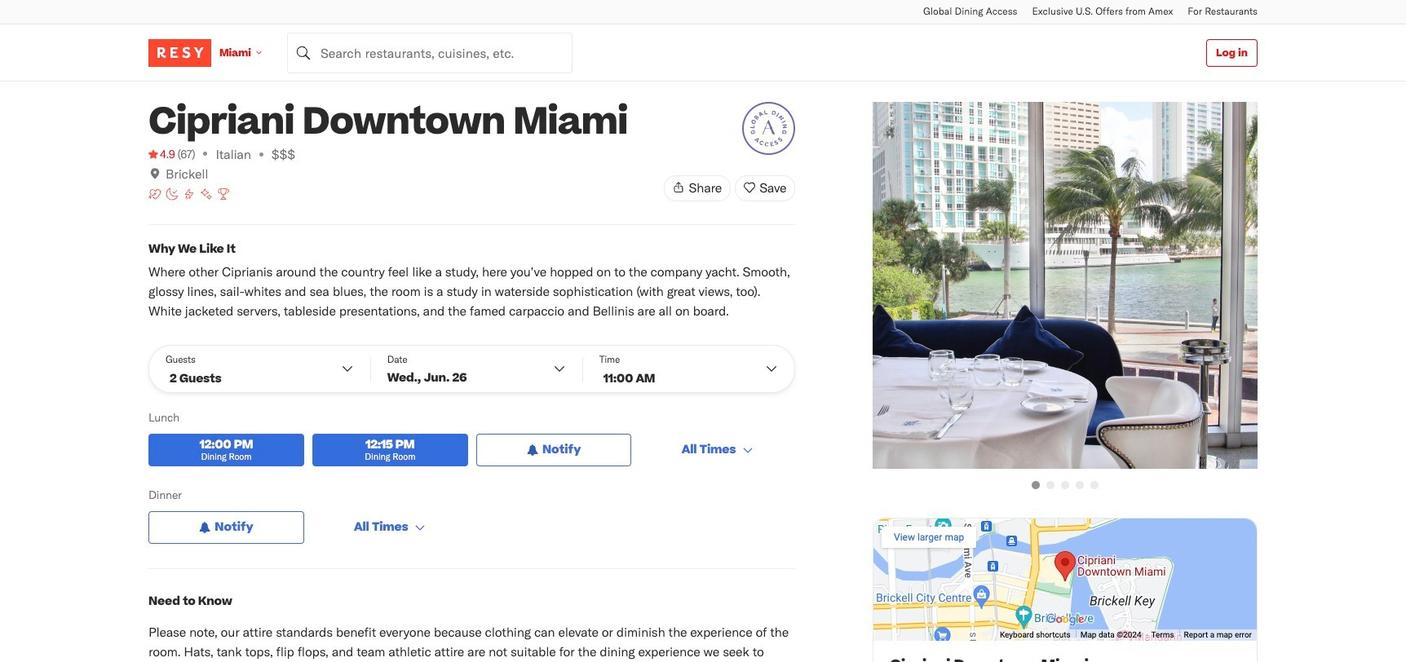 Task type: describe. For each thing, give the bounding box(es) containing it.
Search restaurants, cuisines, etc. text field
[[287, 32, 573, 73]]



Task type: locate. For each thing, give the bounding box(es) containing it.
None field
[[287, 32, 573, 73]]

4.9 out of 5 stars image
[[149, 146, 175, 162]]



Task type: vqa. For each thing, say whether or not it's contained in the screenshot.
4.8 out of 5 stars icon
no



